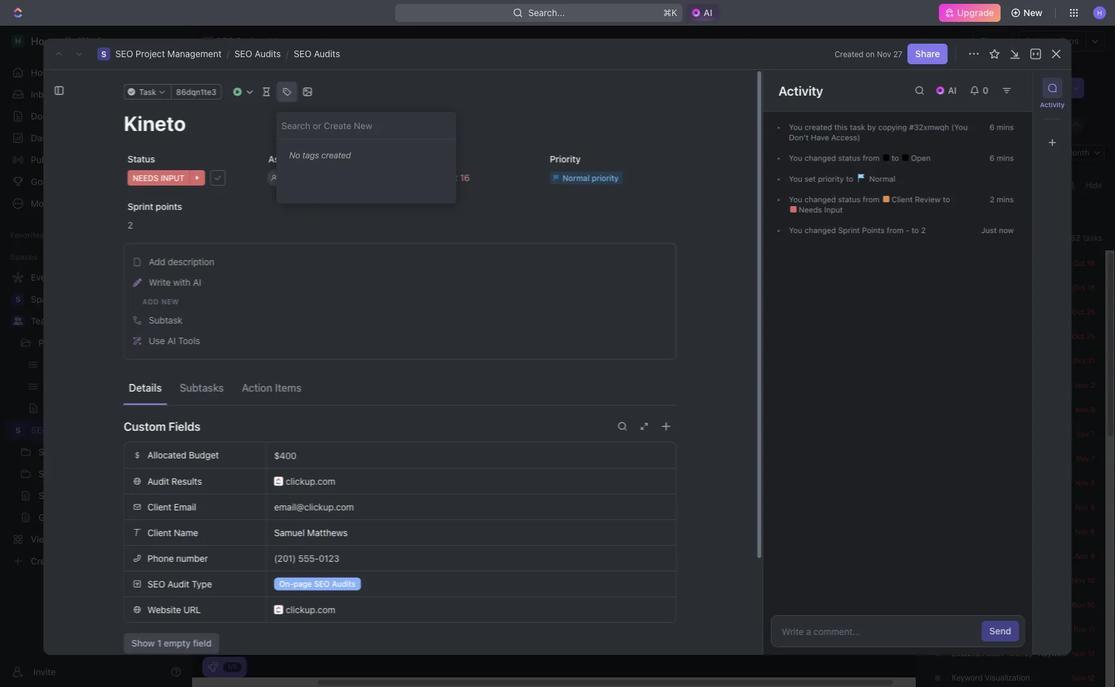 Task type: locate. For each thing, give the bounding box(es) containing it.
0 vertical spatial share
[[981, 36, 1006, 46]]

1 vertical spatial activity
[[1041, 101, 1065, 108]]

1 vertical spatial nov 7
[[1076, 455, 1096, 463]]

2 nov 12 from the top
[[1073, 674, 1096, 683]]

seo audits link
[[235, 49, 281, 59], [294, 49, 340, 59]]

sprint points
[[127, 202, 182, 212]]

s inside navigation
[[15, 426, 21, 435]]

2 horizontal spatial 2
[[1091, 381, 1096, 390]]

activity
[[779, 83, 824, 98], [1041, 101, 1065, 108]]

2 vertical spatial 8
[[1091, 528, 1096, 536]]

3 mins from the top
[[997, 195, 1014, 204]]

0 horizontal spatial s
[[15, 426, 21, 435]]

tree containing team space
[[5, 267, 186, 572]]

2 vertical spatial nov 8
[[1076, 528, 1096, 536]]

seo project management link for the seo project management, , element to the middle
[[115, 49, 222, 59]]

subtask
[[149, 315, 182, 326]]

2 client from the top
[[147, 528, 171, 538]]

you up needs
[[789, 195, 803, 204]]

6 up 2 mins
[[990, 154, 995, 163]]

keyword left visualization
[[952, 674, 983, 683]]

1 changed from the top
[[805, 154, 836, 163]]

changed up 'needs input'
[[805, 195, 836, 204]]

clickup.com link up email@clickup.com link
[[274, 469, 668, 494]]

points
[[862, 226, 885, 235]]

keyword up topic
[[952, 601, 983, 610]]

on
[[866, 50, 875, 59]]

seo project management inside tree
[[31, 425, 139, 436]]

you down needs
[[789, 226, 803, 235]]

project inside sidebar navigation
[[51, 425, 82, 436]]

2 clickup.com from the top
[[285, 605, 335, 616]]

1 horizontal spatial /
[[286, 49, 289, 59]]

clickup.com for results
[[285, 476, 335, 487]]

0 vertical spatial nov 10
[[1073, 577, 1096, 585]]

1 vertical spatial seo project management link
[[31, 421, 184, 441]]

0 vertical spatial changed status from
[[803, 154, 882, 163]]

0 vertical spatial from
[[863, 154, 880, 163]]

oct for oct 29
[[1073, 332, 1085, 341]]

clickup.com link for website url
[[274, 598, 668, 623]]

access)
[[832, 133, 861, 142]]

0 horizontal spatial seo audits link
[[235, 49, 281, 59]]

1 horizontal spatial seo audits link
[[294, 49, 340, 59]]

add task button
[[1015, 78, 1069, 98]]

8
[[1091, 479, 1096, 487], [1091, 503, 1096, 512], [1091, 528, 1096, 536]]

new button
[[1006, 3, 1051, 23]]

nov 8
[[1076, 479, 1096, 487], [1076, 503, 1096, 512], [1076, 528, 1096, 536]]

keyword for keyword visualization
[[952, 674, 983, 683]]

changed status from up input
[[803, 195, 882, 204]]

add for add new meta descriptions
[[952, 430, 967, 439]]

27
[[894, 50, 903, 59]]

0 horizontal spatial share
[[916, 49, 940, 59]]

52
[[1071, 234, 1081, 243]]

1 horizontal spatial 2
[[990, 195, 995, 204]]

ai right with
[[193, 277, 201, 288]]

from up normal
[[863, 154, 880, 163]]

1 horizontal spatial created
[[805, 123, 833, 132]]

created on nov 27
[[835, 50, 903, 59]]

1 seo audits link from the left
[[235, 49, 281, 59]]

changed status from down access)
[[803, 154, 882, 163]]

from
[[863, 154, 880, 163], [863, 195, 880, 204], [887, 226, 904, 235]]

0 vertical spatial 7
[[1092, 430, 1096, 439]]

oct left 18
[[1074, 284, 1086, 292]]

1 vertical spatial nov 10
[[1073, 601, 1096, 610]]

1 you from the top
[[789, 123, 803, 132]]

6 right the (you
[[990, 123, 995, 132]]

nov 10 down nov 9
[[1073, 577, 1096, 585]]

1 nov 12 from the top
[[1073, 650, 1096, 658]]

0 vertical spatial activity
[[779, 83, 824, 98]]

from left -
[[887, 226, 904, 235]]

share button down the upgrade
[[974, 31, 1014, 51]]

1 horizontal spatial ai
[[193, 277, 201, 288]]

0 vertical spatial seo project management, , element
[[203, 36, 213, 46]]

nov 10 up nov 11
[[1073, 601, 1096, 610]]

sprint
[[127, 202, 153, 212], [839, 226, 860, 235]]

custom
[[123, 420, 166, 434]]

0 horizontal spatial created
[[321, 151, 351, 160]]

1 vertical spatial changed
[[805, 195, 836, 204]]

share right 27
[[916, 49, 940, 59]]

ai
[[193, 277, 201, 288], [167, 336, 175, 347]]

1 vertical spatial clickup.com
[[285, 605, 335, 616]]

1 nov 10 from the top
[[1073, 577, 1096, 585]]

tree
[[5, 267, 186, 572]]

add new meta descriptions
[[952, 430, 1050, 439]]

0 vertical spatial 6
[[990, 123, 995, 132]]

1 vertical spatial 10
[[1088, 601, 1096, 610]]

1 vertical spatial keyword
[[952, 674, 983, 683]]

competition
[[1033, 552, 1076, 561]]

0 vertical spatial 8
[[1091, 479, 1096, 487]]

0 vertical spatial 10
[[1088, 577, 1096, 585]]

phone
[[147, 554, 173, 564]]

1 horizontal spatial new
[[969, 430, 984, 439]]

new up subtask
[[161, 298, 179, 306]]

2 / from the left
[[286, 49, 289, 59]]

2 right -
[[922, 226, 926, 235]]

2 vertical spatial seo project management, , element
[[12, 424, 24, 437]]

client left the email
[[147, 502, 171, 513]]

just now
[[982, 226, 1014, 235]]

ai inside "write with ai" button
[[193, 277, 201, 288]]

tree inside sidebar navigation
[[5, 267, 186, 572]]

0 vertical spatial sprint
[[127, 202, 153, 212]]

2 vertical spatial mins
[[997, 195, 1014, 204]]

2 8 from the top
[[1091, 503, 1096, 512]]

1 horizontal spatial seo project management, , element
[[97, 48, 110, 60]]

1 vertical spatial 8
[[1091, 503, 1096, 512]]

you left set at the top right of page
[[789, 175, 803, 184]]

1 keyword from the top
[[952, 601, 983, 610]]

send button
[[982, 622, 1019, 642]]

dashboards link
[[5, 128, 186, 149]]

0 vertical spatial 2
[[990, 195, 995, 204]]

new for add new meta descriptions
[[969, 430, 984, 439]]

mins right the (you
[[997, 123, 1014, 132]]

1 10 from the top
[[1088, 577, 1096, 585]]

0 vertical spatial nov 12
[[1073, 650, 1096, 658]]

0 vertical spatial client
[[147, 502, 171, 513]]

1 changed status from from the top
[[803, 154, 882, 163]]

oct left 16 at the right of page
[[1074, 259, 1086, 267]]

2 up overdue
[[990, 195, 995, 204]]

onboarding checklist button image
[[208, 663, 218, 673]]

tags
[[303, 151, 319, 160]]

you
[[789, 123, 803, 132], [789, 154, 803, 163], [789, 175, 803, 184], [789, 195, 803, 204], [789, 226, 803, 235]]

2 horizontal spatial s
[[206, 37, 211, 45]]

mins up overdue
[[997, 195, 1014, 204]]

user group image
[[13, 318, 23, 325]]

status for needs input
[[839, 195, 861, 204]]

activity inside task sidebar content section
[[779, 83, 824, 98]]

changed down have
[[805, 154, 836, 163]]

phone number
[[147, 554, 208, 564]]

2 vertical spatial 2
[[1091, 381, 1096, 390]]

0 vertical spatial 12
[[1088, 650, 1096, 658]]

set
[[805, 175, 816, 184]]

oct left 25
[[1073, 308, 1085, 316]]

0 horizontal spatial ai
[[167, 336, 175, 347]]

0 vertical spatial keyword
[[952, 601, 983, 610]]

show 1 empty field
[[131, 639, 211, 649]]

0 vertical spatial mins
[[997, 123, 1014, 132]]

clickup.com down 555-
[[285, 605, 335, 616]]

0 vertical spatial nov 8
[[1076, 479, 1096, 487]]

activity down task
[[1041, 101, 1065, 108]]

client
[[147, 502, 171, 513], [147, 528, 171, 538]]

created inside task sidebar content section
[[805, 123, 833, 132]]

(you
[[952, 123, 968, 132]]

1 vertical spatial 12
[[1088, 674, 1096, 683]]

to left open
[[892, 154, 902, 163]]

from for needs input
[[863, 195, 880, 204]]

2 nov 7 from the top
[[1076, 455, 1096, 463]]

1 12 from the top
[[1088, 650, 1096, 658]]

0 horizontal spatial seo project management
[[31, 425, 139, 436]]

keyword visualization
[[952, 674, 1030, 683]]

clickup.com link down (201) 555-0123 link
[[274, 598, 668, 623]]

1 clickup.com link from the top
[[274, 469, 668, 494]]

1 6 mins from the top
[[990, 123, 1014, 132]]

oct 31
[[1074, 357, 1096, 365]]

1/5
[[228, 664, 237, 671]]

oct left 31
[[1074, 357, 1086, 365]]

1 vertical spatial nov 12
[[1073, 674, 1096, 683]]

mins for needs input
[[997, 195, 1014, 204]]

0 horizontal spatial /
[[227, 49, 229, 59]]

add up write
[[149, 257, 165, 267]]

6 down nov 2
[[1091, 406, 1096, 414]]

2 status from the top
[[839, 195, 861, 204]]

2 vertical spatial s
[[15, 426, 21, 435]]

2 10 from the top
[[1088, 601, 1096, 610]]

clickup.com up email@clickup.com
[[285, 476, 335, 487]]

1 vertical spatial 6 mins
[[990, 154, 1014, 163]]

ai right use
[[167, 336, 175, 347]]

0 vertical spatial clickup.com
[[285, 476, 335, 487]]

555-
[[298, 554, 319, 564]]

10
[[1088, 577, 1096, 585], [1088, 601, 1096, 610]]

1 vertical spatial seo project management
[[31, 425, 139, 436]]

1
[[157, 639, 161, 649]]

6 mins down customize button
[[990, 154, 1014, 163]]

audit down allocated
[[147, 476, 169, 487]]

share for share button to the right
[[981, 36, 1006, 46]]

add inside add task "button"
[[1023, 83, 1040, 93]]

to right priority at the right of the page
[[846, 175, 854, 184]]

0 vertical spatial new
[[161, 298, 179, 306]]

2 mins from the top
[[997, 154, 1014, 163]]

inbox link
[[5, 84, 186, 105]]

2 vertical spatial changed
[[805, 226, 836, 235]]

1 client from the top
[[147, 502, 171, 513]]

home
[[31, 67, 55, 78]]

created up have
[[805, 123, 833, 132]]

2 keyword from the top
[[952, 674, 983, 683]]

1 horizontal spatial sprint
[[839, 226, 860, 235]]

from for open
[[863, 154, 880, 163]]

1 vertical spatial mins
[[997, 154, 1014, 163]]

1 nov 7 from the top
[[1076, 430, 1096, 439]]

1 7 from the top
[[1092, 430, 1096, 439]]

0 vertical spatial ai
[[193, 277, 201, 288]]

to up the unscheduled at right
[[943, 195, 951, 204]]

⌘k
[[664, 7, 678, 18]]

0 vertical spatial status
[[839, 154, 861, 163]]

subtasks button
[[174, 376, 229, 400]]

0 vertical spatial 6 mins
[[990, 123, 1014, 132]]

audit
[[147, 476, 169, 487], [167, 579, 189, 590]]

add left the meta
[[952, 430, 967, 439]]

1 vertical spatial 2
[[922, 226, 926, 235]]

copying
[[879, 123, 907, 132]]

created right the tags
[[321, 151, 351, 160]]

needs input
[[797, 205, 843, 214]]

status
[[839, 154, 861, 163], [839, 195, 861, 204]]

0 horizontal spatial new
[[161, 298, 179, 306]]

client review
[[890, 195, 943, 204]]

client up phone
[[147, 528, 171, 538]]

16
[[1088, 259, 1096, 267]]

2 seo audits link from the left
[[294, 49, 340, 59]]

status down access)
[[839, 154, 861, 163]]

18
[[1088, 284, 1096, 292]]

12
[[1088, 650, 1096, 658], [1088, 674, 1096, 683]]

2 changed status from from the top
[[803, 195, 882, 204]]

0 vertical spatial changed
[[805, 154, 836, 163]]

1 vertical spatial from
[[863, 195, 880, 204]]

0 vertical spatial seo project management link
[[115, 49, 222, 59]]

share down the upgrade
[[981, 36, 1006, 46]]

0 horizontal spatial sprint
[[127, 202, 153, 212]]

6 mins right the (you
[[990, 123, 1014, 132]]

share
[[981, 36, 1006, 46], [916, 49, 940, 59]]

nov 6
[[1076, 406, 1096, 414]]

1 vertical spatial share
[[916, 49, 940, 59]]

this
[[835, 123, 848, 132]]

new left the meta
[[969, 430, 984, 439]]

status up input
[[839, 195, 861, 204]]

2 changed from the top
[[805, 195, 836, 204]]

assigned
[[268, 154, 307, 165]]

custom fields element
[[123, 442, 676, 655]]

oct for oct 18
[[1074, 284, 1086, 292]]

6 mins
[[990, 123, 1014, 132], [990, 154, 1014, 163]]

by
[[868, 123, 876, 132]]

you changed sprint points from - to 2
[[789, 226, 926, 235]]

clickup.com
[[285, 476, 335, 487], [285, 605, 335, 616]]

1 horizontal spatial s
[[101, 50, 106, 59]]

results
[[171, 476, 202, 487]]

task sidebar navigation tab list
[[1039, 78, 1067, 153]]

1 nov 8 from the top
[[1076, 479, 1096, 487]]

2 clickup.com link from the top
[[274, 598, 668, 623]]

seo project management link down details
[[31, 421, 184, 441]]

1 vertical spatial ai
[[167, 336, 175, 347]]

add down write
[[142, 298, 159, 306]]

1 horizontal spatial share
[[981, 36, 1006, 46]]

client for client name
[[147, 528, 171, 538]]

2 nov 10 from the top
[[1073, 601, 1096, 610]]

audit left type
[[167, 579, 189, 590]]

1 vertical spatial 6
[[990, 154, 995, 163]]

activity up don't
[[779, 83, 824, 98]]

seo
[[216, 36, 234, 46], [115, 49, 133, 59], [235, 49, 252, 59], [294, 49, 312, 59], [223, 77, 259, 98], [31, 425, 49, 436], [147, 579, 165, 590]]

oct for oct 25
[[1073, 308, 1085, 316]]

share button
[[974, 31, 1014, 51], [908, 44, 948, 64]]

spaces
[[10, 253, 38, 262]]

oct left 29
[[1073, 332, 1085, 341]]

add inside add description 'button'
[[149, 257, 165, 267]]

changed down 'needs input'
[[805, 226, 836, 235]]

0 horizontal spatial activity
[[779, 83, 824, 98]]

seo project management link up 86dqn1te3 at the top left of the page
[[115, 49, 222, 59]]

add for add task
[[1023, 83, 1040, 93]]

find competitors' low-competition topics
[[952, 552, 1100, 561]]

priority
[[550, 154, 581, 165]]

show
[[131, 639, 155, 649]]

1 status from the top
[[839, 154, 861, 163]]

1 vertical spatial new
[[969, 430, 984, 439]]

2 down 31
[[1091, 381, 1096, 390]]

0 vertical spatial s
[[206, 37, 211, 45]]

keyword for keyword strategy deck
[[952, 601, 983, 610]]

changed for needs input
[[805, 195, 836, 204]]

meta
[[986, 430, 1004, 439]]

new
[[161, 298, 179, 306], [969, 430, 984, 439]]

invite
[[33, 667, 56, 678]]

you down don't
[[789, 154, 803, 163]]

(201) 555-0123
[[274, 554, 339, 564]]

management
[[269, 36, 325, 46], [167, 49, 222, 59], [324, 77, 432, 98], [84, 425, 139, 436]]

nov
[[877, 50, 892, 59], [1076, 381, 1089, 390], [1076, 406, 1089, 414], [1076, 430, 1090, 439], [1076, 455, 1090, 463], [1076, 479, 1089, 487], [1076, 503, 1089, 512], [1076, 528, 1089, 536], [1076, 552, 1089, 561], [1073, 577, 1086, 585], [1073, 601, 1086, 610], [1074, 626, 1087, 634], [1073, 650, 1086, 658], [1073, 674, 1086, 683]]

share button right 27
[[908, 44, 948, 64]]

field
[[193, 639, 211, 649]]

mins
[[997, 123, 1014, 132], [997, 154, 1014, 163], [997, 195, 1014, 204]]

you up don't
[[789, 123, 803, 132]]

seo project management
[[223, 77, 436, 98], [31, 425, 139, 436]]

oct 16
[[1074, 259, 1096, 267]]

seo project management / seo audits / seo audits
[[115, 49, 340, 59]]

2 12 from the top
[[1088, 674, 1096, 683]]

management inside sidebar navigation
[[84, 425, 139, 436]]

10 up 11
[[1088, 601, 1096, 610]]

0 vertical spatial clickup.com link
[[274, 469, 668, 494]]

4 you from the top
[[789, 195, 803, 204]]

2 horizontal spatial seo project management, , element
[[203, 36, 213, 46]]

1 vertical spatial client
[[147, 528, 171, 538]]

1 clickup.com from the top
[[285, 476, 335, 487]]

have
[[811, 133, 829, 142]]

changed status from for open
[[803, 154, 882, 163]]

1 vertical spatial sprint
[[839, 226, 860, 235]]

1 horizontal spatial activity
[[1041, 101, 1065, 108]]

changed for open
[[805, 154, 836, 163]]

2 6 mins from the top
[[990, 154, 1014, 163]]

1 vertical spatial status
[[839, 195, 861, 204]]

seo audit type
[[147, 579, 212, 590]]

0 vertical spatial created
[[805, 123, 833, 132]]

mins down customize button
[[997, 154, 1014, 163]]

from down normal
[[863, 195, 880, 204]]

1 vertical spatial changed status from
[[803, 195, 882, 204]]

0 horizontal spatial audits
[[255, 49, 281, 59]]

seo inside custom fields element
[[147, 579, 165, 590]]

strategy
[[985, 601, 1016, 610]]

1 horizontal spatial audits
[[314, 49, 340, 59]]

seo project management, , element
[[203, 36, 213, 46], [97, 48, 110, 60], [12, 424, 24, 437]]

add left task
[[1023, 83, 1040, 93]]

1 vertical spatial nov 8
[[1076, 503, 1096, 512]]

0 vertical spatial seo project management
[[223, 77, 436, 98]]

changed status from
[[803, 154, 882, 163], [803, 195, 882, 204]]

oct 29
[[1073, 332, 1096, 341]]

competitors'
[[970, 552, 1015, 561]]

1 vertical spatial 7
[[1092, 455, 1096, 463]]

s inside s seo project management
[[206, 37, 211, 45]]

0 horizontal spatial seo project management, , element
[[12, 424, 24, 437]]

1 vertical spatial seo project management, , element
[[97, 48, 110, 60]]

clickup.com for url
[[285, 605, 335, 616]]

10 down 9
[[1088, 577, 1096, 585]]

6 for created this task by copying
[[990, 123, 995, 132]]



Task type: describe. For each thing, give the bounding box(es) containing it.
1 audits from the left
[[255, 49, 281, 59]]

task sidebar content section
[[763, 70, 1033, 656]]

action
[[242, 382, 272, 394]]

#32xmwqh
[[910, 123, 950, 132]]

open
[[909, 154, 931, 163]]

number
[[176, 554, 208, 564]]

new
[[1024, 7, 1043, 18]]

customize button
[[989, 116, 1055, 134]]

search button
[[893, 116, 943, 134]]

client for client email
[[147, 502, 171, 513]]

-
[[906, 226, 910, 235]]

send
[[990, 627, 1012, 637]]

search...
[[528, 7, 565, 18]]

1 vertical spatial created
[[321, 151, 351, 160]]

to right -
[[912, 226, 919, 235]]

urgent tasks
[[303, 119, 359, 130]]

points
[[155, 202, 182, 212]]

task
[[850, 123, 866, 132]]

to right 'no'
[[310, 154, 318, 165]]

subtasks
[[179, 382, 224, 394]]

items
[[275, 382, 301, 394]]

action items button
[[236, 376, 306, 400]]

nov 2
[[1076, 381, 1096, 390]]

favorites button
[[5, 228, 49, 243]]

3 changed from the top
[[805, 226, 836, 235]]

clickup.com link for audit results
[[274, 469, 668, 494]]

Edit task name text field
[[123, 111, 676, 136]]

keyword strategy deck
[[952, 601, 1036, 610]]

Set value for Allocated Budget Custom Field text field
[[266, 443, 676, 469]]

review
[[915, 195, 941, 204]]

11
[[1089, 626, 1096, 634]]

6 mins for changed status from
[[990, 154, 1014, 163]]

samuel matthews button
[[266, 521, 676, 546]]

2 7 from the top
[[1092, 455, 1096, 463]]

0123
[[319, 554, 339, 564]]

topic
[[952, 625, 972, 634]]

1 / from the left
[[227, 49, 229, 59]]

pencil image
[[133, 279, 141, 287]]

custom fields
[[123, 420, 200, 434]]

activity inside task sidebar navigation tab list
[[1041, 101, 1065, 108]]

1 horizontal spatial seo project management
[[223, 77, 436, 98]]

1 horizontal spatial share button
[[974, 31, 1014, 51]]

0 horizontal spatial 2
[[922, 226, 926, 235]]

seo inside sidebar navigation
[[31, 425, 49, 436]]

seo project management link for the seo project management, , element in tree
[[31, 421, 184, 441]]

just
[[982, 226, 997, 235]]

Search or Create New text field
[[276, 112, 457, 140]]

allocated budget
[[147, 450, 219, 461]]

needs
[[799, 205, 822, 214]]

3 you from the top
[[789, 175, 803, 184]]

overview
[[240, 119, 280, 130]]

#32xmwqh (you don't have access)
[[789, 123, 968, 142]]

oct 18
[[1074, 284, 1096, 292]]

sprint inside task sidebar content section
[[839, 226, 860, 235]]

1 vertical spatial audit
[[167, 579, 189, 590]]

unscheduled
[[930, 205, 981, 215]]

docs link
[[5, 106, 186, 127]]

overview link
[[237, 116, 280, 134]]

overdue
[[991, 205, 1024, 215]]

automations button
[[1019, 32, 1086, 51]]

0 horizontal spatial share button
[[908, 44, 948, 64]]

ai inside use ai tools button
[[167, 336, 175, 347]]

1 mins from the top
[[997, 123, 1014, 132]]

status for open
[[839, 154, 861, 163]]

details
[[129, 382, 161, 394]]

home link
[[5, 62, 186, 83]]

client email
[[147, 502, 196, 513]]

custom fields button
[[123, 412, 676, 442]]

86dqn1te3
[[176, 87, 216, 96]]

nov 11
[[1074, 626, 1096, 634]]

low-
[[1017, 552, 1033, 561]]

s seo project management
[[206, 36, 325, 46]]

visualization
[[985, 674, 1030, 683]]

client name
[[147, 528, 198, 538]]

add for add new
[[142, 298, 159, 306]]

2 vertical spatial 6
[[1091, 406, 1096, 414]]

goals
[[31, 176, 54, 187]]

created this task by copying
[[803, 123, 910, 132]]

changed status from for needs input
[[803, 195, 882, 204]]

dashboards
[[31, 133, 81, 143]]

fields
[[168, 420, 200, 434]]

normal
[[867, 175, 896, 184]]

projects link
[[39, 333, 150, 354]]

2 you from the top
[[789, 154, 803, 163]]

email@clickup.com
[[274, 502, 354, 513]]

projects
[[39, 338, 73, 348]]

name
[[174, 528, 198, 538]]

3 8 from the top
[[1091, 528, 1096, 536]]

mins for open
[[997, 154, 1014, 163]]

upgrade
[[958, 7, 994, 18]]

6 for changed status from
[[990, 154, 995, 163]]

goals link
[[5, 172, 186, 192]]

find
[[952, 552, 968, 561]]

hide button
[[1082, 178, 1107, 193]]

use ai tools
[[149, 336, 200, 347]]

new for add new
[[161, 298, 179, 306]]

website
[[147, 605, 181, 616]]

allocated
[[147, 450, 186, 461]]

write
[[149, 277, 170, 288]]

2 vertical spatial from
[[887, 226, 904, 235]]

set priority to
[[803, 175, 856, 184]]

2 nov 8 from the top
[[1076, 503, 1096, 512]]

onboarding checklist button element
[[208, 663, 218, 673]]

add task
[[1023, 83, 1062, 93]]

with
[[173, 277, 190, 288]]

2 audits from the left
[[314, 49, 340, 59]]

favorites
[[10, 231, 44, 240]]

0 vertical spatial audit
[[147, 476, 169, 487]]

team space link
[[31, 311, 184, 332]]

urgent
[[303, 119, 333, 130]]

url
[[183, 605, 201, 616]]

hide
[[1086, 181, 1103, 190]]

52 tasks
[[1071, 234, 1103, 243]]

(201)
[[274, 554, 296, 564]]

(201) 555-0123 link
[[274, 547, 668, 572]]

team
[[31, 316, 53, 327]]

seo project management, , element inside tree
[[12, 424, 24, 437]]

description
[[168, 257, 214, 267]]

pulse
[[31, 155, 53, 165]]

client
[[892, 195, 913, 204]]

oct for oct 16
[[1074, 259, 1086, 267]]

1 vertical spatial s
[[101, 50, 106, 59]]

oct for oct 31
[[1074, 357, 1086, 365]]

deck
[[1018, 601, 1036, 610]]

add for add description
[[149, 257, 165, 267]]

use
[[149, 336, 165, 347]]

3 nov 8 from the top
[[1076, 528, 1096, 536]]

share for share button to the left
[[916, 49, 940, 59]]

6 mins for created this task by copying
[[990, 123, 1014, 132]]

tools
[[178, 336, 200, 347]]

nov 9
[[1076, 552, 1096, 561]]

1 8 from the top
[[1091, 479, 1096, 487]]

5 you from the top
[[789, 226, 803, 235]]

sidebar navigation
[[0, 26, 192, 688]]



Task type: vqa. For each thing, say whether or not it's contained in the screenshot.


